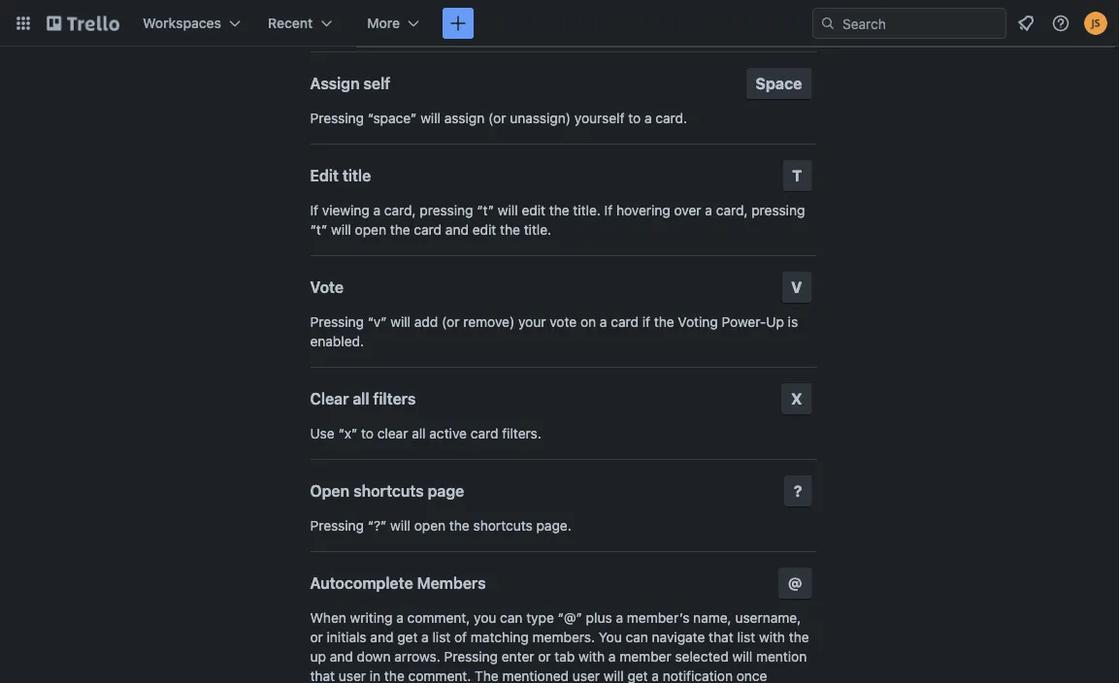 Task type: locate. For each thing, give the bounding box(es) containing it.
0 horizontal spatial edit
[[473, 222, 496, 238]]

1 horizontal spatial list
[[737, 630, 756, 646]]

@
[[788, 574, 803, 593]]

0 horizontal spatial (or
[[442, 314, 460, 330]]

1 vertical spatial to
[[361, 426, 374, 442]]

back to home image
[[47, 8, 119, 39]]

recent
[[268, 15, 313, 31]]

0 horizontal spatial or
[[310, 630, 323, 646]]

(or right add
[[442, 314, 460, 330]]

0 horizontal spatial card
[[414, 222, 442, 238]]

if left viewing
[[310, 202, 319, 218]]

pressing down assign
[[420, 202, 473, 218]]

more
[[367, 15, 400, 31]]

0 vertical spatial card
[[414, 222, 442, 238]]

card, right viewing
[[384, 202, 416, 218]]

0 vertical spatial get
[[397, 630, 418, 646]]

a right viewing
[[373, 202, 381, 218]]

username,
[[736, 610, 801, 626]]

user left in
[[339, 669, 366, 684]]

card,
[[384, 202, 416, 218], [716, 202, 748, 218]]

pressing
[[310, 110, 364, 126], [310, 314, 364, 330], [310, 518, 364, 534], [444, 649, 498, 665]]

and inside if viewing a card, pressing "t" will edit the title. if hovering over a card, pressing "t" will open the card and edit the title.
[[446, 222, 469, 238]]

pressing down the assign
[[310, 110, 364, 126]]

user
[[339, 669, 366, 684], [573, 669, 600, 684]]

v
[[792, 278, 803, 297]]

pressing inside pressing "v" will add (or remove) your vote on a card if the voting power-up is enabled.
[[310, 314, 364, 330]]

user down tab in the bottom of the page
[[573, 669, 600, 684]]

all
[[353, 390, 370, 408], [412, 426, 426, 442]]

if left hovering
[[605, 202, 613, 218]]

pressing "?" will open the shortcuts page.
[[310, 518, 572, 534]]

1 vertical spatial with
[[579, 649, 605, 665]]

0 horizontal spatial can
[[500, 610, 523, 626]]

use
[[310, 426, 335, 442]]

when
[[310, 610, 347, 626]]

clear
[[378, 426, 408, 442]]

1 vertical spatial or
[[538, 649, 551, 665]]

2 horizontal spatial and
[[446, 222, 469, 238]]

get up arrows.
[[397, 630, 418, 646]]

1 horizontal spatial card
[[471, 426, 499, 442]]

that down up
[[310, 669, 335, 684]]

pressing down the t at the right of page
[[752, 202, 805, 218]]

(or right assign
[[489, 110, 506, 126]]

0 horizontal spatial shortcuts
[[354, 482, 424, 501]]

1 horizontal spatial edit
[[522, 202, 546, 218]]

a up arrows.
[[422, 630, 429, 646]]

selected
[[675, 649, 729, 665]]

get down member
[[628, 669, 648, 684]]

"v"
[[368, 314, 387, 330]]

0 horizontal spatial user
[[339, 669, 366, 684]]

open
[[355, 222, 386, 238], [414, 518, 446, 534]]

1 horizontal spatial all
[[412, 426, 426, 442]]

card inside if viewing a card, pressing "t" will edit the title. if hovering over a card, pressing "t" will open the card and edit the title.
[[414, 222, 442, 238]]

with down username,
[[759, 630, 786, 646]]

members.
[[533, 630, 595, 646]]

that
[[709, 630, 734, 646], [310, 669, 335, 684]]

pressing for open shortcuts page
[[310, 518, 364, 534]]

1 vertical spatial (or
[[442, 314, 460, 330]]

0 vertical spatial can
[[500, 610, 523, 626]]

0 horizontal spatial that
[[310, 669, 335, 684]]

or left tab in the bottom of the page
[[538, 649, 551, 665]]

"t" down viewing
[[310, 222, 328, 238]]

0 vertical spatial "t"
[[477, 202, 494, 218]]

1 vertical spatial that
[[310, 669, 335, 684]]

open down page
[[414, 518, 446, 534]]

(or for vote
[[442, 314, 460, 330]]

pressing "v" will add (or remove) your vote on a card if the voting power-up is enabled.
[[310, 314, 798, 350]]

open down viewing
[[355, 222, 386, 238]]

list down username,
[[737, 630, 756, 646]]

card inside pressing "v" will add (or remove) your vote on a card if the voting power-up is enabled.
[[611, 314, 639, 330]]

over
[[674, 202, 702, 218]]

page.
[[537, 518, 572, 534]]

1 horizontal spatial with
[[759, 630, 786, 646]]

"t"
[[477, 202, 494, 218], [310, 222, 328, 238]]

edit up "remove)"
[[473, 222, 496, 238]]

pressing down 'of'
[[444, 649, 498, 665]]

card, right over
[[716, 202, 748, 218]]

0 vertical spatial to
[[629, 110, 641, 126]]

will left mention
[[733, 649, 753, 665]]

1 vertical spatial get
[[628, 669, 648, 684]]

get
[[397, 630, 418, 646], [628, 669, 648, 684]]

1 vertical spatial "t"
[[310, 222, 328, 238]]

shortcuts left page.
[[473, 518, 533, 534]]

"t" down pressing "space" will assign (or unassign) yourself to a card.
[[477, 202, 494, 218]]

to right "yourself"
[[629, 110, 641, 126]]

or up up
[[310, 630, 323, 646]]

edit
[[310, 167, 339, 185]]

1 horizontal spatial "t"
[[477, 202, 494, 218]]

shortcuts
[[354, 482, 424, 501], [473, 518, 533, 534]]

enabled.
[[310, 334, 364, 350]]

1 vertical spatial shortcuts
[[473, 518, 533, 534]]

a right on
[[600, 314, 607, 330]]

0 horizontal spatial if
[[310, 202, 319, 218]]

2 vertical spatial card
[[471, 426, 499, 442]]

0 vertical spatial and
[[446, 222, 469, 238]]

0 vertical spatial or
[[310, 630, 323, 646]]

1 horizontal spatial title.
[[573, 202, 601, 218]]

of
[[455, 630, 467, 646]]

if
[[310, 202, 319, 218], [605, 202, 613, 218]]

(or
[[489, 110, 506, 126], [442, 314, 460, 330]]

0 vertical spatial title.
[[573, 202, 601, 218]]

title
[[343, 167, 371, 185]]

with down you
[[579, 649, 605, 665]]

to
[[629, 110, 641, 126], [361, 426, 374, 442]]

enter
[[502, 649, 535, 665]]

edit down unassign) in the top of the page
[[522, 202, 546, 218]]

can
[[500, 610, 523, 626], [626, 630, 649, 646]]

2 card, from the left
[[716, 202, 748, 218]]

1 horizontal spatial shortcuts
[[473, 518, 533, 534]]

to right "x"
[[361, 426, 374, 442]]

pressing
[[420, 202, 473, 218], [752, 202, 805, 218]]

edit
[[522, 202, 546, 218], [473, 222, 496, 238]]

1 horizontal spatial and
[[370, 630, 394, 646]]

title. up your
[[524, 222, 552, 238]]

can up member
[[626, 630, 649, 646]]

0 horizontal spatial card,
[[384, 202, 416, 218]]

1 vertical spatial all
[[412, 426, 426, 442]]

edit title
[[310, 167, 371, 185]]

2 vertical spatial and
[[330, 649, 353, 665]]

1 horizontal spatial pressing
[[752, 202, 805, 218]]

(or inside pressing "v" will add (or remove) your vote on a card if the voting power-up is enabled.
[[442, 314, 460, 330]]

0 vertical spatial open
[[355, 222, 386, 238]]

0 vertical spatial all
[[353, 390, 370, 408]]

1 user from the left
[[339, 669, 366, 684]]

workspaces button
[[131, 8, 253, 39]]

open shortcuts page
[[310, 482, 465, 501]]

pressing up 'enabled.'
[[310, 314, 364, 330]]

title.
[[573, 202, 601, 218], [524, 222, 552, 238]]

a
[[645, 110, 652, 126], [373, 202, 381, 218], [705, 202, 713, 218], [600, 314, 607, 330], [396, 610, 404, 626], [616, 610, 623, 626], [422, 630, 429, 646], [609, 649, 616, 665], [652, 669, 659, 684]]

assign
[[445, 110, 485, 126]]

card left if
[[611, 314, 639, 330]]

0 vertical spatial edit
[[522, 202, 546, 218]]

tab
[[555, 649, 575, 665]]

will right "v" on the top left of the page
[[391, 314, 411, 330]]

1 vertical spatial open
[[414, 518, 446, 534]]

a left card.
[[645, 110, 652, 126]]

x
[[792, 390, 803, 408]]

0 vertical spatial shortcuts
[[354, 482, 424, 501]]

remove)
[[463, 314, 515, 330]]

all right clear
[[412, 426, 426, 442]]

"space"
[[368, 110, 417, 126]]

list left 'of'
[[433, 630, 451, 646]]

initials
[[327, 630, 367, 646]]

title. left hovering
[[573, 202, 601, 218]]

0 horizontal spatial with
[[579, 649, 605, 665]]

2 horizontal spatial card
[[611, 314, 639, 330]]

you
[[599, 630, 622, 646]]

the
[[549, 202, 570, 218], [390, 222, 410, 238], [500, 222, 520, 238], [654, 314, 675, 330], [449, 518, 470, 534], [789, 630, 810, 646], [384, 669, 405, 684]]

open inside if viewing a card, pressing "t" will edit the title. if hovering over a card, pressing "t" will open the card and edit the title.
[[355, 222, 386, 238]]

0 horizontal spatial pressing
[[420, 202, 473, 218]]

autocomplete members
[[310, 574, 486, 593]]

1 vertical spatial can
[[626, 630, 649, 646]]

you
[[474, 610, 497, 626]]

pressing down open
[[310, 518, 364, 534]]

workspaces
[[143, 15, 221, 31]]

open
[[310, 482, 350, 501]]

card right active
[[471, 426, 499, 442]]

if viewing a card, pressing "t" will edit the title. if hovering over a card, pressing "t" will open the card and edit the title.
[[310, 202, 805, 238]]

can up matching
[[500, 610, 523, 626]]

t
[[793, 167, 803, 185]]

card up add
[[414, 222, 442, 238]]

or
[[310, 630, 323, 646], [538, 649, 551, 665]]

Search field
[[813, 8, 1007, 39]]

pressing "space" will assign (or unassign) yourself to a card.
[[310, 110, 688, 126]]

and
[[446, 222, 469, 238], [370, 630, 394, 646], [330, 649, 353, 665]]

the inside pressing "v" will add (or remove) your vote on a card if the voting power-up is enabled.
[[654, 314, 675, 330]]

shortcuts up "?"
[[354, 482, 424, 501]]

a inside pressing "v" will add (or remove) your vote on a card if the voting power-up is enabled.
[[600, 314, 607, 330]]

1 vertical spatial edit
[[473, 222, 496, 238]]

1 horizontal spatial to
[[629, 110, 641, 126]]

all right clear on the bottom left of page
[[353, 390, 370, 408]]

0 horizontal spatial title.
[[524, 222, 552, 238]]

is
[[788, 314, 798, 330]]

that down the name,
[[709, 630, 734, 646]]

0 horizontal spatial open
[[355, 222, 386, 238]]

with
[[759, 630, 786, 646], [579, 649, 605, 665]]

use "x" to clear all active card filters.
[[310, 426, 542, 442]]

1 vertical spatial title.
[[524, 222, 552, 238]]

0 horizontal spatial all
[[353, 390, 370, 408]]

navigate
[[652, 630, 705, 646]]

assign
[[310, 74, 360, 93]]

1 horizontal spatial if
[[605, 202, 613, 218]]

1 horizontal spatial (or
[[489, 110, 506, 126]]

the
[[475, 669, 499, 684]]

filters.
[[502, 426, 542, 442]]

card
[[414, 222, 442, 238], [611, 314, 639, 330], [471, 426, 499, 442]]

comment.
[[408, 669, 471, 684]]

0 vertical spatial (or
[[489, 110, 506, 126]]

john smith (johnsmith38824343) image
[[1085, 12, 1108, 35]]

1 vertical spatial card
[[611, 314, 639, 330]]

"@"
[[558, 610, 583, 626]]

1 horizontal spatial user
[[573, 669, 600, 684]]

0 horizontal spatial list
[[433, 630, 451, 646]]

1 horizontal spatial card,
[[716, 202, 748, 218]]

0 vertical spatial that
[[709, 630, 734, 646]]



Task type: vqa. For each thing, say whether or not it's contained in the screenshot.


Task type: describe. For each thing, give the bounding box(es) containing it.
1 horizontal spatial or
[[538, 649, 551, 665]]

pressing for assign self
[[310, 110, 364, 126]]

1 vertical spatial and
[[370, 630, 394, 646]]

create board or workspace image
[[449, 14, 468, 33]]

2 user from the left
[[573, 669, 600, 684]]

will inside pressing "v" will add (or remove) your vote on a card if the voting power-up is enabled.
[[391, 314, 411, 330]]

vote
[[550, 314, 577, 330]]

0 horizontal spatial and
[[330, 649, 353, 665]]

mention
[[756, 649, 807, 665]]

card.
[[656, 110, 688, 126]]

pressing inside when writing a comment, you can type "@" plus a member's name, username, or initials and get a list of matching members. you can navigate that list with the up and down arrows. pressing enter or tab with a member selected will mention that user in the comment. the mentioned user will get a notification o
[[444, 649, 498, 665]]

clear
[[310, 390, 349, 408]]

search image
[[821, 16, 836, 31]]

name,
[[694, 610, 732, 626]]

more button
[[356, 8, 431, 39]]

pressing for vote
[[310, 314, 364, 330]]

a down member
[[652, 669, 659, 684]]

primary element
[[0, 0, 1120, 47]]

page
[[428, 482, 465, 501]]

if
[[643, 314, 651, 330]]

2 pressing from the left
[[752, 202, 805, 218]]

recent button
[[256, 8, 344, 39]]

writing
[[350, 610, 393, 626]]

yourself
[[575, 110, 625, 126]]

will down member
[[604, 669, 624, 684]]

vote
[[310, 278, 344, 297]]

arrows.
[[395, 649, 441, 665]]

2 if from the left
[[605, 202, 613, 218]]

0 horizontal spatial get
[[397, 630, 418, 646]]

a right writing
[[396, 610, 404, 626]]

1 horizontal spatial get
[[628, 669, 648, 684]]

plus
[[586, 610, 612, 626]]

matching
[[471, 630, 529, 646]]

open information menu image
[[1052, 14, 1071, 33]]

add
[[414, 314, 438, 330]]

unassign)
[[510, 110, 571, 126]]

0 vertical spatial with
[[759, 630, 786, 646]]

2 list from the left
[[737, 630, 756, 646]]

will down viewing
[[331, 222, 351, 238]]

members
[[417, 574, 486, 593]]

clear all filters
[[310, 390, 416, 408]]

filters
[[373, 390, 416, 408]]

a down you
[[609, 649, 616, 665]]

?
[[794, 482, 803, 501]]

up
[[310, 649, 326, 665]]

1 horizontal spatial open
[[414, 518, 446, 534]]

a right over
[[705, 202, 713, 218]]

power-
[[722, 314, 766, 330]]

1 horizontal spatial can
[[626, 630, 649, 646]]

mentioned
[[503, 669, 569, 684]]

comment,
[[407, 610, 470, 626]]

0 horizontal spatial to
[[361, 426, 374, 442]]

1 pressing from the left
[[420, 202, 473, 218]]

viewing
[[322, 202, 370, 218]]

"x"
[[338, 426, 358, 442]]

when writing a comment, you can type "@" plus a member's name, username, or initials and get a list of matching members. you can navigate that list with the up and down arrows. pressing enter or tab with a member selected will mention that user in the comment. the mentioned user will get a notification o
[[310, 610, 810, 684]]

1 horizontal spatial that
[[709, 630, 734, 646]]

1 list from the left
[[433, 630, 451, 646]]

voting
[[678, 314, 718, 330]]

on
[[581, 314, 596, 330]]

1 card, from the left
[[384, 202, 416, 218]]

will right "?"
[[391, 518, 411, 534]]

autocomplete
[[310, 574, 413, 593]]

will left assign
[[421, 110, 441, 126]]

self
[[364, 74, 391, 93]]

assign self
[[310, 74, 391, 93]]

0 horizontal spatial "t"
[[310, 222, 328, 238]]

will down pressing "space" will assign (or unassign) yourself to a card.
[[498, 202, 518, 218]]

"?"
[[368, 518, 387, 534]]

your
[[519, 314, 546, 330]]

type
[[527, 610, 554, 626]]

down
[[357, 649, 391, 665]]

in
[[370, 669, 381, 684]]

member's
[[627, 610, 690, 626]]

1 if from the left
[[310, 202, 319, 218]]

a right plus on the right of page
[[616, 610, 623, 626]]

active
[[430, 426, 467, 442]]

0 notifications image
[[1015, 12, 1038, 35]]

space
[[756, 74, 803, 93]]

(or for assign self
[[489, 110, 506, 126]]

hovering
[[617, 202, 671, 218]]

up
[[766, 314, 785, 330]]

member
[[620, 649, 672, 665]]

notification
[[663, 669, 733, 684]]



